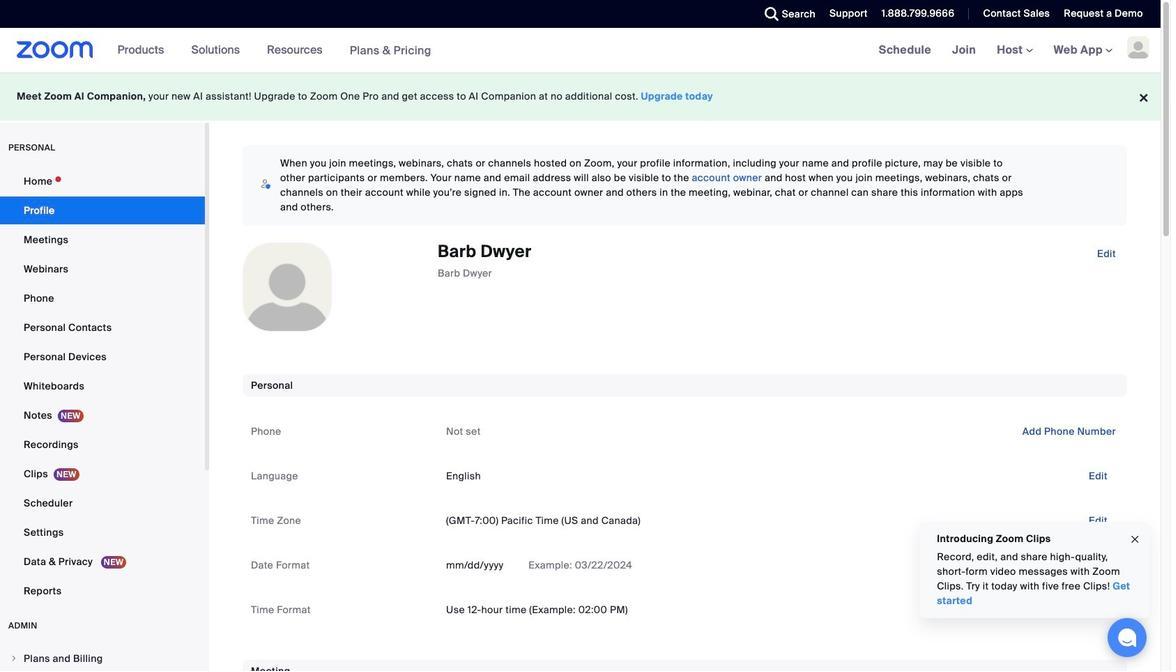 Task type: vqa. For each thing, say whether or not it's contained in the screenshot.
THE OPEN CHAT Icon
yes



Task type: describe. For each thing, give the bounding box(es) containing it.
user photo image
[[243, 243, 331, 331]]

right image
[[10, 655, 18, 663]]

close image
[[1130, 532, 1141, 548]]

product information navigation
[[107, 28, 442, 73]]



Task type: locate. For each thing, give the bounding box(es) containing it.
personal menu menu
[[0, 167, 205, 607]]

menu item
[[0, 646, 205, 672]]

zoom logo image
[[17, 41, 93, 59]]

meetings navigation
[[869, 28, 1161, 73]]

banner
[[0, 28, 1161, 73]]

edit user photo image
[[276, 281, 299, 294]]

profile picture image
[[1128, 36, 1150, 59]]

open chat image
[[1118, 628, 1138, 648]]

footer
[[0, 73, 1161, 121]]



